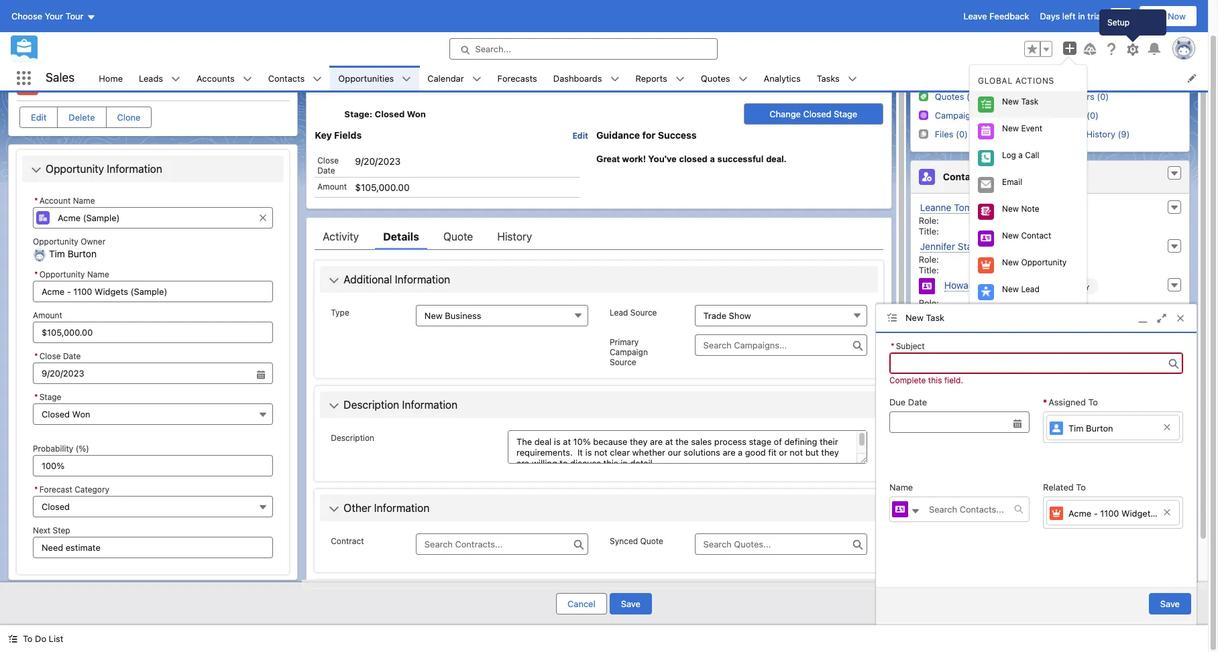 Task type: locate. For each thing, give the bounding box(es) containing it.
1 horizontal spatial new task
[[1003, 96, 1039, 107]]

1 horizontal spatial 1100
[[1101, 508, 1120, 519]]

1 vertical spatial group
[[33, 349, 273, 385]]

(sample) for leanne tomlin (sample)
[[985, 202, 1025, 213]]

contacts link
[[260, 66, 313, 91]]

0 vertical spatial (0)
[[986, 367, 1000, 379]]

1 vertical spatial task
[[926, 313, 945, 324]]

calendar
[[428, 73, 464, 84]]

2 vertical spatial role:
[[919, 298, 939, 309]]

(0) inside 'files' element
[[968, 492, 982, 503]]

won for stage : closed won
[[407, 109, 426, 119]]

email
[[1003, 177, 1023, 187]]

0 horizontal spatial to
[[23, 634, 33, 645]]

1 vertical spatial date
[[63, 352, 81, 362]]

0 vertical spatial group
[[1025, 41, 1053, 57]]

0 vertical spatial acme
[[46, 76, 79, 91]]

3 role: from the top
[[919, 298, 939, 309]]

1 vertical spatial lead
[[610, 308, 628, 318]]

0 horizontal spatial close
[[39, 352, 61, 362]]

None text field
[[890, 353, 1184, 374], [33, 363, 273, 385], [890, 353, 1184, 374], [33, 363, 273, 385]]

key fields
[[315, 130, 362, 141]]

due
[[890, 397, 906, 408]]

calendar link
[[420, 66, 472, 91]]

1 horizontal spatial amount
[[318, 182, 347, 192]]

1 vertical spatial role:
[[919, 254, 939, 265]]

* inside * stage closed won
[[34, 393, 38, 403]]

1 vertical spatial title:
[[919, 265, 939, 276]]

0 vertical spatial -
[[82, 76, 87, 91]]

* for * forecast category closed
[[34, 485, 38, 496]]

close down key
[[318, 156, 339, 166]]

amount down 'close date'
[[318, 182, 347, 192]]

files (0)
[[943, 492, 982, 503]]

edit link
[[573, 130, 589, 141]]

amount
[[318, 182, 347, 192], [33, 311, 62, 321]]

1 vertical spatial -
[[1094, 508, 1098, 519]]

work!
[[622, 154, 646, 164]]

edit
[[31, 112, 47, 123], [573, 131, 589, 141]]

task inside menu
[[1022, 96, 1039, 107]]

0 horizontal spatial date
[[63, 352, 81, 362]]

1 horizontal spatial -
[[1094, 508, 1098, 519]]

0 vertical spatial role:
[[919, 215, 939, 226]]

edit button
[[19, 107, 58, 128]]

name
[[73, 196, 95, 206], [87, 270, 109, 280], [890, 482, 913, 493]]

1 horizontal spatial save button
[[1149, 594, 1192, 615]]

to do list button
[[0, 626, 71, 653]]

complete this field.
[[890, 376, 964, 386]]

0 horizontal spatial widgets
[[121, 76, 169, 91]]

* up * stage closed won
[[34, 352, 38, 362]]

actions
[[1016, 76, 1055, 86]]

new inside "new event" "link"
[[1003, 123, 1019, 133]]

a inside menu
[[1019, 150, 1023, 160]]

reports list item
[[628, 66, 693, 91]]

date up * stage closed won
[[63, 352, 81, 362]]

0 vertical spatial title:
[[919, 226, 939, 237]]

date right 'due'
[[908, 397, 928, 408]]

title: down contact icon
[[919, 309, 939, 319]]

information inside opportunity information dropdown button
[[107, 163, 162, 175]]

role: down contact icon
[[919, 298, 939, 309]]

menu
[[970, 70, 1087, 306]]

home link
[[91, 66, 131, 91]]

new task down global actions in the top right of the page
[[1003, 96, 1039, 107]]

1 vertical spatial 1100
[[1101, 508, 1120, 519]]

stage history image
[[1045, 129, 1054, 139]]

2 horizontal spatial date
[[908, 397, 928, 408]]

left
[[1063, 11, 1076, 21]]

1 horizontal spatial close
[[318, 156, 339, 166]]

1 vertical spatial description
[[331, 433, 375, 443]]

deal.
[[766, 154, 787, 164]]

title: up jennifer
[[919, 226, 939, 237]]

description inside description information dropdown button
[[344, 399, 399, 411]]

search...
[[475, 44, 511, 54]]

notes image
[[1045, 110, 1054, 120]]

guidance for success
[[597, 130, 697, 141]]

new note link
[[970, 198, 1087, 225]]

contact inside 'element'
[[943, 171, 980, 183]]

closed down forecast
[[42, 502, 70, 513]]

2 title: from the top
[[919, 265, 939, 276]]

task down contact icon
[[926, 313, 945, 324]]

0 vertical spatial contact
[[935, 72, 968, 83]]

campaign down "quotes (0)" link
[[935, 110, 976, 121]]

* left forecast
[[34, 485, 38, 496]]

information inside description information dropdown button
[[402, 399, 458, 411]]

Stage, Closed Won button
[[33, 404, 273, 426]]

0 vertical spatial amount
[[318, 182, 347, 192]]

information for additional information
[[395, 274, 450, 286]]

stage down * close date
[[39, 393, 61, 403]]

0 horizontal spatial files
[[943, 492, 965, 503]]

Primary Campaign Source text field
[[695, 335, 868, 356]]

Synced Quote text field
[[695, 534, 868, 555]]

1 horizontal spatial task
[[1022, 96, 1039, 107]]

products
[[943, 409, 985, 420]]

save
[[1161, 599, 1180, 610], [621, 599, 641, 610]]

opportunity inside dropdown button
[[46, 163, 104, 175]]

opportunity inside menu
[[1022, 258, 1067, 268]]

close up * stage closed won
[[39, 352, 61, 362]]

new inside new task link
[[1003, 96, 1019, 107]]

Lead Source button
[[695, 305, 868, 327]]

next
[[33, 526, 50, 536]]

a right log
[[1019, 150, 1023, 160]]

lead inside details tab panel
[[610, 308, 628, 318]]

None text field
[[33, 281, 273, 303], [890, 412, 1030, 434], [33, 281, 273, 303], [890, 412, 1030, 434]]

lead up primary
[[610, 308, 628, 318]]

0 vertical spatial new task
[[1003, 96, 1039, 107]]

1 horizontal spatial widgets
[[1122, 508, 1156, 519]]

products (0)
[[943, 409, 1002, 420]]

text default image
[[313, 74, 322, 84], [402, 74, 412, 84], [676, 74, 685, 84], [739, 74, 748, 84], [848, 74, 857, 84], [1170, 169, 1180, 179], [329, 276, 340, 287], [1170, 365, 1180, 375], [1170, 407, 1180, 416], [1170, 490, 1180, 499], [329, 505, 340, 515], [911, 507, 921, 517], [8, 635, 17, 644]]

view all link
[[911, 325, 1190, 348]]

contacts image
[[892, 502, 909, 518]]

jennifer
[[921, 241, 956, 252]]

in
[[1078, 11, 1086, 21]]

* for * subject
[[891, 341, 895, 351]]

0 vertical spatial quote
[[443, 231, 473, 243]]

quotes list item
[[693, 66, 756, 91]]

1 role: from the top
[[919, 215, 939, 226]]

new task up subject at right
[[906, 313, 945, 324]]

* down * close date
[[34, 393, 38, 403]]

title: up contact icon
[[919, 265, 939, 276]]

1 title: from the top
[[919, 226, 939, 237]]

files image
[[919, 129, 929, 139]]

text default image inside opportunity information dropdown button
[[31, 165, 42, 176]]

new event
[[1003, 123, 1043, 133]]

amount up * close date
[[33, 311, 62, 321]]

contacts list item
[[260, 66, 330, 91]]

2 vertical spatial date
[[908, 397, 928, 408]]

0 horizontal spatial -
[[82, 76, 87, 91]]

role: down jennifer
[[919, 254, 939, 265]]

1100
[[90, 76, 118, 91], [1101, 508, 1120, 519]]

Probability (%) text field
[[33, 456, 273, 477]]

1 vertical spatial close
[[39, 352, 61, 362]]

role: for jennifer stamos (sample)
[[919, 254, 939, 265]]

1 vertical spatial edit
[[573, 131, 589, 141]]

quote inside 'tab list'
[[443, 231, 473, 243]]

2 vertical spatial contact
[[1022, 231, 1052, 241]]

1 vertical spatial quote
[[640, 537, 664, 547]]

1 vertical spatial source
[[610, 358, 637, 368]]

0 horizontal spatial acme - 1100 widgets (sample)
[[46, 76, 224, 91]]

* left assigned
[[1043, 397, 1048, 408]]

2 role: from the top
[[919, 254, 939, 265]]

new inside new task dialog
[[906, 313, 924, 324]]

1 horizontal spatial acme - 1100 widgets (sample)
[[1069, 508, 1195, 519]]

customer
[[1012, 226, 1051, 237]]

2 vertical spatial (0)
[[968, 492, 982, 503]]

1 vertical spatial won
[[72, 410, 90, 420]]

contact roles element
[[910, 160, 1190, 348]]

* down opportunity owner
[[34, 270, 38, 280]]

closed up 'probability'
[[42, 410, 70, 420]]

1 horizontal spatial date
[[318, 166, 335, 176]]

1 vertical spatial to
[[1077, 482, 1086, 493]]

quote left history link on the left top of page
[[443, 231, 473, 243]]

(sample) for jennifer stamos (sample)
[[993, 241, 1032, 252]]

decision maker
[[998, 298, 1060, 309]]

quotes (0)
[[935, 91, 979, 102]]

1 vertical spatial widgets
[[1122, 508, 1156, 519]]

won up (%)
[[72, 410, 90, 420]]

0 horizontal spatial save
[[621, 599, 641, 610]]

opportunity image
[[17, 74, 38, 95]]

0 vertical spatial source
[[631, 308, 657, 318]]

1 vertical spatial new task
[[906, 313, 945, 324]]

closed inside * stage closed won
[[42, 410, 70, 420]]

cancel
[[568, 599, 596, 610]]

a
[[1019, 150, 1023, 160], [710, 154, 715, 164]]

1 horizontal spatial lead
[[1022, 284, 1040, 294]]

1 horizontal spatial to
[[1077, 482, 1086, 493]]

0 horizontal spatial group
[[33, 349, 273, 385]]

1 horizontal spatial edit
[[573, 131, 589, 141]]

* for *
[[1043, 397, 1048, 408]]

leanne tomlin (sample) link
[[921, 202, 1025, 214]]

accounts list item
[[189, 66, 260, 91]]

(sample) inside new task dialog
[[1158, 508, 1195, 519]]

1 horizontal spatial files
[[1064, 531, 1083, 542]]

campaign down the lead source
[[610, 347, 648, 358]]

0 vertical spatial task
[[1022, 96, 1039, 107]]

history
[[497, 231, 532, 243]]

group up products icon
[[1025, 41, 1053, 57]]

opportunity information button
[[25, 158, 281, 180]]

(sample)
[[172, 76, 224, 91], [985, 202, 1025, 213], [993, 241, 1032, 252], [1009, 280, 1048, 291], [1158, 508, 1195, 519]]

1 vertical spatial acme - 1100 widgets (sample)
[[1069, 508, 1195, 519]]

source down primary
[[610, 358, 637, 368]]

1 horizontal spatial group
[[1025, 41, 1053, 57]]

(0) for partners (0)
[[986, 367, 1000, 379]]

0 vertical spatial date
[[318, 166, 335, 176]]

a right closed
[[710, 154, 715, 164]]

name for * opportunity name
[[87, 270, 109, 280]]

name up contacts icon
[[890, 482, 913, 493]]

sales
[[46, 71, 75, 85]]

group down amount text box
[[33, 349, 273, 385]]

files right contacts icon
[[943, 492, 965, 503]]

text default image inside new task dialog
[[1015, 505, 1024, 515]]

0 horizontal spatial task
[[926, 313, 945, 324]]

files (0)
[[935, 129, 968, 140]]

information for opportunity information
[[107, 163, 162, 175]]

contact
[[935, 72, 968, 83], [943, 171, 980, 183], [1022, 231, 1052, 241]]

new task dialog
[[876, 304, 1198, 626]]

- inside acme - 1100 widgets (sample) link
[[1094, 508, 1098, 519]]

do
[[35, 634, 46, 645]]

products (0) link
[[1061, 72, 1112, 84]]

complete
[[890, 376, 926, 386]]

tab list containing activity
[[315, 223, 884, 250]]

list
[[91, 66, 1209, 91]]

text default image inside leads list item
[[171, 74, 181, 84]]

business
[[445, 311, 481, 321]]

* for * account name
[[34, 196, 38, 206]]

buyer
[[1040, 254, 1063, 265]]

0 horizontal spatial won
[[72, 410, 90, 420]]

name for * account name
[[73, 196, 95, 206]]

won inside * stage closed won
[[72, 410, 90, 420]]

widgets inside new task dialog
[[1122, 508, 1156, 519]]

influencer
[[998, 215, 1039, 226]]

email link
[[970, 172, 1087, 198]]

1 horizontal spatial won
[[407, 109, 426, 119]]

0 vertical spatial name
[[73, 196, 95, 206]]

0 vertical spatial files
[[943, 492, 965, 503]]

to right related
[[1077, 482, 1086, 493]]

* for * stage closed won
[[34, 393, 38, 403]]

1 horizontal spatial a
[[1019, 150, 1023, 160]]

vp
[[998, 226, 1009, 237]]

new for "new event" "link" at the right top of page
[[1003, 123, 1019, 133]]

0 horizontal spatial edit
[[31, 112, 47, 123]]

stamos
[[958, 241, 991, 252]]

1 vertical spatial name
[[87, 270, 109, 280]]

synced quote
[[610, 537, 664, 547]]

0 horizontal spatial amount
[[33, 311, 62, 321]]

1 horizontal spatial acme
[[1069, 508, 1092, 519]]

quotes image
[[919, 92, 929, 101]]

new for the new lead link
[[1003, 284, 1019, 294]]

group
[[1025, 41, 1053, 57], [33, 349, 273, 385]]

date inside new task dialog
[[908, 397, 928, 408]]

won for * stage closed won
[[72, 410, 90, 420]]

widgets
[[121, 76, 169, 91], [1122, 508, 1156, 519]]

:
[[370, 109, 373, 119]]

edit down opportunity 'icon'
[[31, 112, 47, 123]]

source up primary
[[631, 308, 657, 318]]

acme down 'related to' on the bottom right of page
[[1069, 508, 1092, 519]]

files (0) link
[[935, 129, 968, 140]]

Amount text field
[[33, 322, 273, 344]]

1 vertical spatial acme
[[1069, 508, 1092, 519]]

0 horizontal spatial campaign
[[610, 347, 648, 358]]

economic buyer
[[998, 254, 1063, 265]]

list containing home
[[91, 66, 1209, 91]]

new inside new business button
[[425, 311, 443, 321]]

1 vertical spatial campaign
[[610, 347, 648, 358]]

to for assigned to
[[1089, 397, 1098, 408]]

0 vertical spatial to
[[1089, 397, 1098, 408]]

type
[[331, 308, 349, 318]]

tim
[[1069, 423, 1084, 434]]

to right assigned
[[1089, 397, 1098, 408]]

edit left "guidance"
[[573, 131, 589, 141]]

(%)
[[76, 445, 89, 455]]

1 vertical spatial (0)
[[988, 409, 1002, 420]]

new task
[[1003, 96, 1039, 107], [906, 313, 945, 324]]

contact roles (3)
[[943, 171, 1025, 183]]

information inside other information dropdown button
[[374, 502, 430, 515]]

acme right opportunity 'icon'
[[46, 76, 79, 91]]

to left the do
[[23, 634, 33, 645]]

role: for leanne tomlin (sample)
[[919, 215, 939, 226]]

primary
[[1056, 284, 1091, 292]]

close
[[318, 156, 339, 166], [39, 352, 61, 362]]

details
[[383, 231, 419, 243]]

* left account at the left
[[34, 196, 38, 206]]

1 horizontal spatial save
[[1161, 599, 1180, 610]]

edit inside button
[[31, 112, 47, 123]]

0 vertical spatial acme - 1100 widgets (sample)
[[46, 76, 224, 91]]

0 horizontal spatial quote
[[443, 231, 473, 243]]

stage down notes (0) link
[[1061, 129, 1084, 140]]

* left subject at right
[[891, 341, 895, 351]]

2 vertical spatial title:
[[919, 309, 939, 319]]

show
[[729, 311, 751, 321]]

role: down leanne
[[919, 215, 939, 226]]

menu containing global actions
[[970, 70, 1087, 306]]

lead inside menu
[[1022, 284, 1040, 294]]

to for related to
[[1077, 482, 1086, 493]]

* close date
[[34, 352, 81, 362]]

dashboards
[[553, 73, 602, 84]]

note
[[1022, 204, 1040, 214]]

(0) for products (0)
[[988, 409, 1002, 420]]

name right account at the left
[[73, 196, 95, 206]]

0 vertical spatial 1100
[[90, 76, 118, 91]]

quote right synced
[[640, 537, 664, 547]]

to inside button
[[23, 634, 33, 645]]

0 horizontal spatial new task
[[906, 313, 945, 324]]

won right :
[[407, 109, 426, 119]]

text default image
[[171, 74, 181, 84], [243, 74, 252, 84], [472, 74, 482, 84], [610, 74, 620, 84], [31, 165, 42, 176], [329, 401, 340, 412], [1015, 505, 1024, 515]]

economic
[[998, 254, 1038, 265]]

date inside 'close date'
[[318, 166, 335, 176]]

* inside * forecast category closed
[[34, 485, 38, 496]]

0 vertical spatial lead
[[1022, 284, 1040, 294]]

log
[[1003, 150, 1017, 160]]

stage : closed won
[[344, 109, 426, 119]]

event
[[1022, 123, 1043, 133]]

tab list
[[315, 223, 884, 250]]

text default image inside the additional information dropdown button
[[329, 276, 340, 287]]

* for * opportunity name
[[34, 270, 38, 280]]

1 vertical spatial contact
[[943, 171, 980, 183]]

due date
[[890, 397, 928, 408]]

* inside group
[[34, 352, 38, 362]]

2 vertical spatial to
[[23, 634, 33, 645]]

title: for jennifer stamos (sample)
[[919, 265, 939, 276]]

1 vertical spatial files
[[1064, 531, 1083, 542]]

0 vertical spatial edit
[[31, 112, 47, 123]]

closed right change
[[804, 109, 832, 119]]

text default image inside reports list item
[[676, 74, 685, 84]]

task down actions
[[1022, 96, 1039, 107]]

*
[[34, 196, 38, 206], [34, 270, 38, 280], [891, 341, 895, 351], [34, 352, 38, 362], [34, 393, 38, 403], [1043, 397, 1048, 408], [34, 485, 38, 496]]

0 vertical spatial campaign
[[935, 110, 976, 121]]

0 vertical spatial won
[[407, 109, 426, 119]]

files right upload
[[1064, 531, 1083, 542]]

information inside the additional information dropdown button
[[395, 274, 450, 286]]

tasks list item
[[809, 66, 866, 91]]

new inside new opportunity link
[[1003, 258, 1019, 268]]

lead up decision maker
[[1022, 284, 1040, 294]]

opportunities
[[338, 73, 394, 84]]

0 horizontal spatial lead
[[610, 308, 628, 318]]

name down the owner
[[87, 270, 109, 280]]

date down key
[[318, 166, 335, 176]]

2 vertical spatial name
[[890, 482, 913, 493]]

search... button
[[449, 38, 718, 60]]

campaign
[[935, 110, 976, 121], [610, 347, 648, 358]]

description
[[344, 399, 399, 411], [331, 433, 375, 443]]

0 vertical spatial description
[[344, 399, 399, 411]]

new task inside menu
[[1003, 96, 1039, 107]]

stage down tasks list item
[[834, 109, 858, 119]]

1 horizontal spatial quote
[[640, 537, 664, 547]]



Task type: describe. For each thing, give the bounding box(es) containing it.
group containing *
[[33, 349, 273, 385]]

0 horizontal spatial save button
[[610, 594, 652, 615]]

* for * close date
[[34, 352, 38, 362]]

view all
[[1034, 331, 1066, 342]]

this
[[929, 376, 943, 386]]

leads
[[139, 73, 163, 84]]

Name text field
[[921, 498, 1015, 522]]

new task link
[[970, 91, 1087, 118]]

task inside dialog
[[926, 313, 945, 324]]

new for the new note link
[[1003, 204, 1019, 214]]

Next Step text field
[[33, 538, 273, 559]]

decision
[[998, 298, 1033, 309]]

history (9)
[[1087, 129, 1130, 140]]

you've
[[649, 154, 677, 164]]

text default image inside to do list button
[[8, 635, 17, 644]]

(sample) for howard jones (sample)
[[1009, 280, 1048, 291]]

contact image
[[919, 278, 935, 295]]

reports
[[636, 73, 668, 84]]

new lead
[[1003, 284, 1040, 294]]

text default image inside description information dropdown button
[[329, 401, 340, 412]]

text default image inside the calendar list item
[[472, 74, 482, 84]]

new task inside dialog
[[906, 313, 945, 324]]

days
[[1040, 11, 1060, 21]]

files element
[[910, 481, 1190, 576]]

campaign influence (0)
[[935, 110, 1030, 121]]

details tab panel
[[315, 250, 884, 653]]

Type button
[[416, 305, 589, 327]]

Description text field
[[508, 431, 868, 464]]

save inside new task dialog
[[1161, 599, 1180, 610]]

step
[[53, 526, 70, 536]]

1 horizontal spatial campaign
[[935, 110, 976, 121]]

description information button
[[323, 394, 876, 416]]

new for new opportunity link
[[1003, 258, 1019, 268]]

trade
[[704, 311, 727, 321]]

calendar list item
[[420, 66, 490, 91]]

analytics link
[[756, 66, 809, 91]]

save button inside new task dialog
[[1149, 594, 1192, 615]]

change closed stage
[[770, 109, 858, 119]]

new for new task link
[[1003, 96, 1019, 107]]

notes (0) link
[[1061, 110, 1099, 121]]

Acme (Sample) text field
[[33, 207, 273, 229]]

new for new business button
[[425, 311, 443, 321]]

contract
[[331, 537, 364, 547]]

name inside new task dialog
[[890, 482, 913, 493]]

probability (%)
[[33, 445, 89, 455]]

new note
[[1003, 204, 1040, 214]]

other information button
[[323, 498, 876, 519]]

quote link
[[443, 223, 473, 250]]

description for description information
[[344, 399, 399, 411]]

president and ceo
[[998, 265, 1074, 276]]

contact for contact roles (3)
[[935, 72, 968, 83]]

burton
[[1086, 423, 1114, 434]]

information for description information
[[402, 399, 458, 411]]

text default image inside 'accounts' "list item"
[[243, 74, 252, 84]]

howard
[[945, 280, 978, 291]]

howard jones (sample) link
[[945, 280, 1048, 292]]

new for the new contact link on the right of the page
[[1003, 231, 1019, 241]]

leave feedback
[[964, 11, 1030, 21]]

date inside group
[[63, 352, 81, 362]]

closed
[[679, 154, 708, 164]]

field.
[[945, 376, 964, 386]]

* forecast category closed
[[34, 485, 109, 513]]

delete
[[69, 112, 95, 123]]

title: for leanne tomlin (sample)
[[919, 226, 939, 237]]

text default image inside dashboards list item
[[610, 74, 620, 84]]

0 vertical spatial widgets
[[121, 76, 169, 91]]

primary
[[610, 337, 639, 347]]

partners (0) link
[[1061, 91, 1109, 103]]

stage inside * stage closed won
[[39, 393, 61, 403]]

owner
[[81, 237, 106, 247]]

trade show
[[704, 311, 751, 321]]

leads list item
[[131, 66, 189, 91]]

all
[[1056, 331, 1066, 342]]

information for other information
[[374, 502, 430, 515]]

president
[[998, 265, 1037, 276]]

new contact
[[1003, 231, 1052, 241]]

source inside primary campaign source
[[610, 358, 637, 368]]

closed inside change closed stage button
[[804, 109, 832, 119]]

0 horizontal spatial a
[[710, 154, 715, 164]]

text default image inside contacts list item
[[313, 74, 322, 84]]

guidance
[[597, 130, 640, 141]]

0 horizontal spatial 1100
[[90, 76, 118, 91]]

new business
[[425, 311, 481, 321]]

days left in trial
[[1040, 11, 1103, 21]]

upload files
[[1033, 531, 1083, 542]]

partners (0)
[[1061, 91, 1109, 102]]

dashboards list item
[[545, 66, 628, 91]]

campaign inside details tab panel
[[610, 347, 648, 358]]

0 vertical spatial close
[[318, 156, 339, 166]]

stage inside button
[[834, 109, 858, 119]]

path options list box
[[344, 71, 884, 93]]

(0) for files (0)
[[968, 492, 982, 503]]

stage up fields
[[344, 109, 370, 119]]

probability
[[33, 445, 73, 455]]

new lead link
[[970, 279, 1087, 306]]

opportunity owner
[[33, 237, 106, 247]]

success
[[658, 130, 697, 141]]

vp customer support
[[998, 226, 1086, 237]]

contact for contact roles (3)
[[943, 171, 980, 183]]

date for close date
[[318, 166, 335, 176]]

for
[[643, 130, 656, 141]]

additional
[[344, 274, 392, 286]]

campaign influence image
[[919, 110, 929, 120]]

close inside group
[[39, 352, 61, 362]]

change
[[770, 109, 801, 119]]

acme - 1100 widgets (sample) inside new task dialog
[[1069, 508, 1195, 519]]

text default image inside quotes list item
[[739, 74, 748, 84]]

Forecast Category, Closed button
[[33, 497, 273, 518]]

contact inside menu
[[1022, 231, 1052, 241]]

date for due date
[[908, 397, 928, 408]]

buy now button
[[1139, 5, 1198, 27]]

9/20/2023
[[355, 156, 401, 167]]

text default image inside tasks list item
[[848, 74, 857, 84]]

new opportunity
[[1003, 258, 1067, 268]]

additional information button
[[323, 269, 876, 290]]

campaign influence (0) link
[[935, 110, 1030, 121]]

details link
[[383, 223, 419, 250]]

description information
[[344, 399, 458, 411]]

howard jones (sample)
[[945, 280, 1048, 291]]

accounts
[[197, 73, 235, 84]]

text default image inside other information dropdown button
[[329, 505, 340, 515]]

description for description
[[331, 433, 375, 443]]

log a call link
[[970, 145, 1087, 172]]

ceo
[[1056, 265, 1074, 276]]

activity
[[323, 231, 359, 243]]

acme inside new task dialog
[[1069, 508, 1092, 519]]

11
[[1117, 11, 1126, 21]]

closed right :
[[375, 109, 405, 119]]

new contact link
[[970, 225, 1087, 252]]

(3)
[[1011, 171, 1025, 183]]

* account name
[[34, 196, 95, 206]]

now
[[1168, 11, 1186, 21]]

partners (0)
[[943, 367, 1000, 379]]

other
[[344, 502, 371, 515]]

opportunities list item
[[330, 66, 420, 91]]

your
[[45, 11, 63, 21]]

opportunities link
[[330, 66, 402, 91]]

0 horizontal spatial acme
[[46, 76, 79, 91]]

closed inside * forecast category closed
[[42, 502, 70, 513]]

Contract text field
[[416, 534, 589, 555]]

text default image inside opportunities list item
[[402, 74, 412, 84]]

tim burton
[[1069, 423, 1114, 434]]

jennifer stamos (sample) link
[[921, 241, 1032, 253]]

related
[[1043, 482, 1074, 493]]

text default image inside 'files' element
[[1170, 490, 1180, 499]]

quote inside details tab panel
[[640, 537, 664, 547]]

close date
[[318, 156, 339, 176]]

choose your tour button
[[11, 5, 96, 27]]

history link
[[497, 223, 532, 250]]

3 title: from the top
[[919, 309, 939, 319]]

1100 inside acme - 1100 widgets (sample) link
[[1101, 508, 1120, 519]]

1 vertical spatial amount
[[33, 311, 62, 321]]

products image
[[1045, 73, 1054, 82]]



Task type: vqa. For each thing, say whether or not it's contained in the screenshot.
equitable
no



